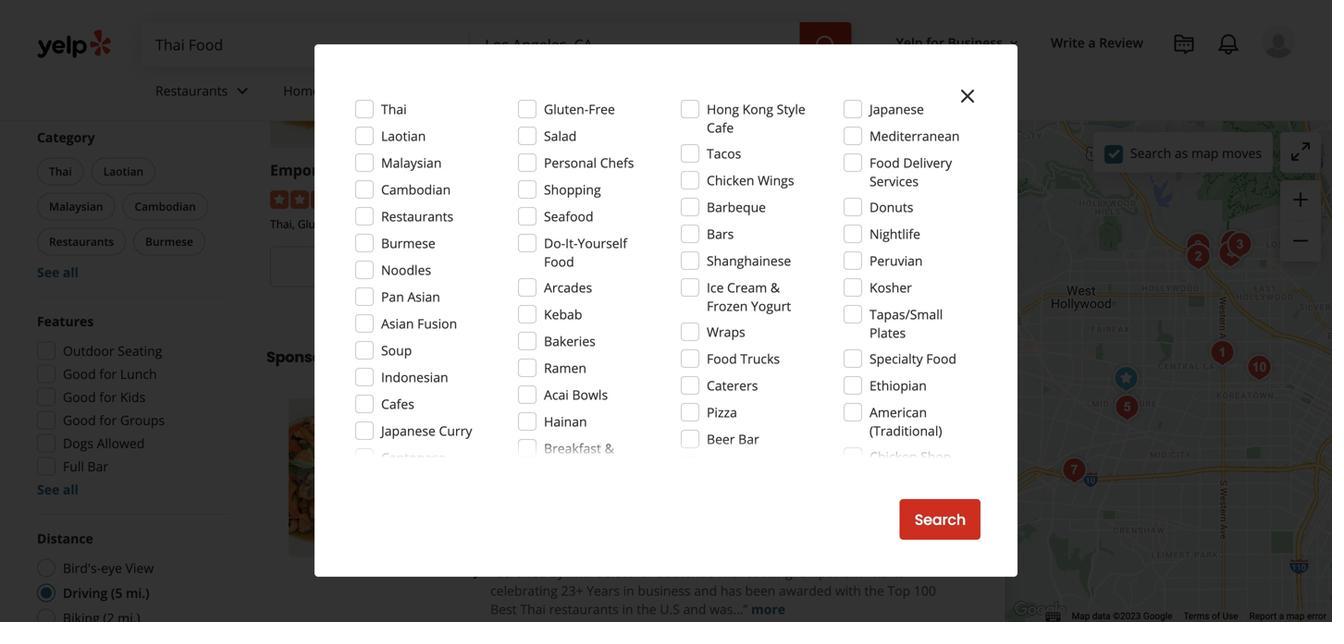 Task type: locate. For each thing, give the bounding box(es) containing it.
malaysian up restaurants button
[[49, 199, 103, 214]]

good for lunch
[[63, 366, 157, 383]]

all down full in the bottom of the page
[[63, 481, 79, 499]]

1 vertical spatial see
[[37, 481, 59, 499]]

all
[[63, 264, 79, 281], [63, 481, 79, 499]]

see all down full in the bottom of the page
[[37, 481, 79, 499]]

0 vertical spatial search
[[1131, 144, 1172, 162]]

emporium thai down ramen
[[470, 398, 611, 424]]

japanese up mediterranean
[[870, 100, 925, 118]]

1 vertical spatial bar
[[87, 458, 108, 476]]

23+
[[561, 583, 584, 600]]

1 horizontal spatial 24 chevron down v2 image
[[513, 80, 535, 102]]

noodles up 11:00
[[381, 261, 431, 279]]

services right home
[[324, 82, 373, 100]]

0 horizontal spatial map
[[1192, 144, 1219, 162]]

group containing features
[[31, 312, 230, 499]]

search left as
[[1131, 144, 1172, 162]]

for down good for lunch
[[99, 389, 117, 406]]

(3.7k up now
[[399, 189, 428, 207]]

american
[[870, 404, 928, 422]]

burmese down the cambodian button
[[145, 234, 193, 249]]

for up business
[[636, 564, 653, 582]]

the left "u.s"
[[637, 601, 657, 619]]

0 vertical spatial japanese
[[870, 100, 925, 118]]

map for moves
[[1192, 144, 1219, 162]]

for right yelp
[[927, 34, 945, 51]]

restaurants down '4.0 (3.7k reviews)'
[[381, 208, 454, 225]]

1 vertical spatial malaysian
[[49, 199, 103, 214]]

burmese inside search dialog
[[381, 235, 436, 252]]

16 speech v2 image
[[470, 566, 485, 581]]

restaurants link
[[141, 67, 269, 120]]

0 vertical spatial and
[[694, 583, 718, 600]]

bars
[[707, 225, 734, 243]]

kebab
[[544, 306, 583, 324]]

1 vertical spatial &
[[605, 440, 614, 458]]

food down the do-
[[544, 253, 575, 271]]

beer
[[707, 431, 735, 448]]

pm up tapas/small
[[891, 288, 911, 305]]

1 until from the left
[[357, 288, 384, 305]]

100
[[914, 583, 937, 600]]

free,
[[336, 217, 362, 232]]

0 horizontal spatial view
[[126, 560, 154, 578]]

for down good for kids
[[99, 412, 117, 429]]

1 vertical spatial view
[[126, 560, 154, 578]]

0 vertical spatial chicken
[[707, 172, 755, 189]]

was…"
[[710, 601, 748, 619]]

emporium thai up 'thai, gluten-free, noodles'
[[270, 160, 383, 180]]

0 vertical spatial bar
[[739, 431, 760, 448]]

hoy-ka thai restaurant image
[[1180, 239, 1217, 276]]

group containing category
[[33, 128, 230, 282]]

reviews)
[[432, 189, 481, 207], [657, 189, 707, 207], [900, 189, 950, 207], [632, 429, 682, 447]]

takeout
[[104, 32, 153, 50]]

asian up the soup
[[381, 315, 414, 333]]

4.7 star rating image
[[506, 191, 606, 209]]

restaurants for restaurants button
[[49, 234, 114, 249]]

pm for view website
[[891, 288, 911, 305]]

moves
[[1223, 144, 1263, 162]]

1 horizontal spatial (3.7k
[[600, 429, 629, 447]]

1 all from the top
[[63, 264, 79, 281]]

1 vertical spatial 4.0
[[578, 429, 596, 447]]

4 star rating image up brunch
[[470, 430, 570, 448]]

1 vertical spatial see all
[[37, 481, 79, 499]]

1 see all from the top
[[37, 264, 79, 281]]

1 horizontal spatial until
[[592, 288, 619, 305]]

2 see from the top
[[37, 481, 59, 499]]

google image
[[1010, 599, 1072, 623]]

laotian up '4.0 (3.7k reviews)'
[[381, 127, 426, 145]]

view
[[803, 257, 838, 278], [126, 560, 154, 578]]

0 vertical spatial laotian
[[381, 127, 426, 145]]

0 horizontal spatial bar
[[87, 458, 108, 476]]

restaurants down dinner
[[156, 82, 228, 100]]

bird's-eye view
[[63, 560, 154, 578]]

good for good for kids
[[63, 389, 96, 406]]

and left has
[[694, 583, 718, 600]]

2 see all from the top
[[37, 481, 79, 499]]

pa ord noodle image
[[1213, 236, 1250, 273]]

see all button down full in the bottom of the page
[[37, 481, 79, 499]]

acai
[[544, 386, 569, 404]]

emporium up thai,
[[270, 160, 347, 180]]

4 star rating image up 'thai, gluten-free, noodles'
[[270, 191, 370, 209]]

1 24 chevron down v2 image from the left
[[232, 80, 254, 102]]

see all for category
[[37, 264, 79, 281]]

now
[[387, 257, 419, 278]]

0 horizontal spatial cambodian
[[135, 199, 196, 214]]

0 vertical spatial a
[[1089, 34, 1096, 51]]

0 horizontal spatial 4.0
[[378, 189, 396, 207]]

see all button down restaurants button
[[37, 264, 79, 281]]

celebrating
[[491, 583, 558, 600]]

for up good for kids
[[99, 366, 117, 383]]

option group
[[31, 530, 230, 623]]

& right 4.0 link
[[605, 440, 614, 458]]

0 horizontal spatial emporium thai link
[[270, 160, 383, 180]]

1 vertical spatial search
[[915, 510, 966, 531]]

1 pm from the left
[[423, 288, 443, 305]]

0 horizontal spatial emporium thai
[[270, 160, 383, 180]]

0 horizontal spatial malaysian
[[49, 199, 103, 214]]

11:00
[[387, 288, 420, 305]]

2 burmese from the left
[[381, 235, 436, 252]]

24 chevron down v2 image
[[232, 80, 254, 102], [513, 80, 535, 102]]

0 horizontal spatial 4 star rating image
[[270, 191, 370, 209]]

error
[[1308, 611, 1327, 623]]

gluten- up salad
[[544, 100, 589, 118]]

1 vertical spatial and
[[684, 601, 707, 619]]

0 horizontal spatial pm
[[423, 288, 443, 305]]

see all for features
[[37, 481, 79, 499]]

emporium thai for emporium thai link to the top
[[270, 160, 383, 180]]

services inside food delivery services
[[870, 173, 919, 190]]

hong
[[707, 100, 740, 118]]

0 horizontal spatial chicken
[[707, 172, 755, 189]]

0 vertical spatial cambodian
[[381, 181, 451, 199]]

4.0 up brunch
[[578, 429, 596, 447]]

bakeries
[[544, 333, 596, 350]]

(traditional)
[[870, 423, 943, 440]]

0 horizontal spatial japanese
[[381, 423, 436, 440]]

restaurants
[[156, 82, 228, 100], [381, 208, 454, 225], [49, 234, 114, 249]]

bar inside search dialog
[[739, 431, 760, 448]]

terms of use
[[1184, 611, 1239, 623]]

0 vertical spatial malaysian
[[381, 154, 442, 172]]

pan
[[381, 288, 404, 306]]

1 horizontal spatial services
[[870, 173, 919, 190]]

previous image
[[296, 467, 318, 489]]

home services link
[[269, 67, 413, 120]]

restaurants inside button
[[49, 234, 114, 249]]

shanghainese
[[707, 252, 792, 270]]

1 horizontal spatial gluten-
[[544, 100, 589, 118]]

0 vertical spatial 4.0
[[378, 189, 396, 207]]

good for good for groups
[[63, 412, 96, 429]]

1 horizontal spatial cambodian
[[381, 181, 451, 199]]

0 vertical spatial services
[[324, 82, 373, 100]]

1 vertical spatial gluten-
[[298, 217, 336, 232]]

None search field
[[141, 22, 856, 67]]

0 vertical spatial the
[[865, 583, 885, 600]]

"certified by thai select for authentic thai cooking. emporium thai is celebrating 23+ years in business and has been awarded with the top 100 best thai restaurants in the u.s and was…"
[[491, 564, 937, 619]]

chicken for chicken shop
[[870, 448, 918, 466]]

see down restaurants button
[[37, 264, 59, 281]]

a for report
[[1280, 611, 1285, 623]]

0 horizontal spatial laotian
[[103, 164, 144, 179]]

1 horizontal spatial malaysian
[[381, 154, 442, 172]]

cambodian up now
[[381, 181, 451, 199]]

a for write
[[1089, 34, 1096, 51]]

keyboard shortcuts image
[[1046, 613, 1061, 622]]

good down good for lunch
[[63, 389, 96, 406]]

chicken down the (traditional)
[[870, 448, 918, 466]]

specialty food
[[870, 350, 957, 368]]

until for order
[[357, 288, 384, 305]]

and right "u.s"
[[684, 601, 707, 619]]

1 vertical spatial asian
[[381, 315, 414, 333]]

see all
[[37, 264, 79, 281], [37, 481, 79, 499]]

asian
[[408, 288, 441, 306], [381, 315, 414, 333]]

search image
[[815, 34, 837, 57]]

personal
[[544, 154, 597, 172]]

shop
[[921, 448, 952, 466]]

good down outdoor
[[63, 366, 96, 383]]

free
[[589, 100, 615, 118]]

burmese up now
[[381, 235, 436, 252]]

& up "yogurt" on the right of page
[[771, 279, 780, 297]]

search down shop
[[915, 510, 966, 531]]

1 burmese from the left
[[145, 234, 193, 249]]

laotian up the cambodian button
[[103, 164, 144, 179]]

cambodian up burmese button
[[135, 199, 196, 214]]

a right write
[[1089, 34, 1096, 51]]

view website
[[803, 257, 901, 278]]

1 horizontal spatial pm
[[891, 288, 911, 305]]

terms
[[1184, 611, 1210, 623]]

write
[[1051, 34, 1085, 51]]

1 horizontal spatial a
[[1280, 611, 1285, 623]]

emporium thai link down ramen
[[470, 398, 611, 424]]

data
[[1093, 611, 1111, 623]]

1 horizontal spatial emporium
[[470, 398, 566, 424]]

0 horizontal spatial the
[[637, 601, 657, 619]]

1 vertical spatial map
[[1287, 611, 1306, 623]]

kosher
[[870, 279, 913, 297]]

1 vertical spatial all
[[63, 481, 79, 499]]

thai
[[381, 100, 407, 118], [351, 160, 383, 180], [742, 160, 774, 180], [49, 164, 72, 179], [506, 217, 528, 232], [807, 217, 829, 232], [571, 398, 611, 424], [568, 564, 593, 582], [717, 564, 743, 582], [867, 564, 892, 582], [520, 601, 546, 619]]

1 horizontal spatial emporium thai
[[470, 398, 611, 424]]

restaurants down malaysian button
[[49, 234, 114, 249]]

0 horizontal spatial a
[[1089, 34, 1096, 51]]

cream
[[728, 279, 768, 297]]

0 horizontal spatial until
[[357, 288, 384, 305]]

for inside the "certified by thai select for authentic thai cooking. emporium thai is celebrating 23+ years in business and has been awarded with the top 100 best thai restaurants in the u.s and was…"
[[636, 564, 653, 582]]

bar down dogs allowed
[[87, 458, 108, 476]]

1 horizontal spatial the
[[865, 583, 885, 600]]

4 star rating image
[[270, 191, 370, 209], [470, 430, 570, 448]]

business
[[948, 34, 1003, 51]]

0 vertical spatial see
[[37, 264, 59, 281]]

trucks
[[741, 350, 780, 368]]

2 horizontal spatial restaurants
[[381, 208, 454, 225]]

3 good from the top
[[63, 389, 96, 406]]

for inside button
[[927, 34, 945, 51]]

the left top
[[865, 583, 885, 600]]

1 horizontal spatial laotian
[[381, 127, 426, 145]]

for down offers takeout
[[99, 56, 117, 73]]

food delivery services
[[870, 154, 953, 190]]

(3.7k reviews) link
[[600, 427, 682, 447]]

see for features
[[37, 481, 59, 499]]

in
[[624, 583, 635, 600], [622, 601, 634, 619]]

zoom out image
[[1290, 230, 1313, 252]]

noodles inside search dialog
[[381, 261, 431, 279]]

all down restaurants button
[[63, 264, 79, 281]]

yelp
[[897, 34, 923, 51]]

good down offers
[[63, 56, 96, 73]]

and
[[694, 583, 718, 600], [684, 601, 707, 619]]

1 horizontal spatial burmese
[[381, 235, 436, 252]]

see all button
[[37, 264, 79, 281], [37, 481, 79, 499]]

0 vertical spatial emporium
[[270, 160, 347, 180]]

good up 'dogs' at bottom
[[63, 412, 96, 429]]

0 vertical spatial restaurants
[[156, 82, 228, 100]]

tapas/small plates
[[870, 306, 943, 342]]

food up (600
[[870, 154, 900, 172]]

0 vertical spatial emporium thai
[[270, 160, 383, 180]]

services
[[324, 82, 373, 100], [870, 173, 919, 190]]

until left 9:30
[[832, 288, 859, 305]]

1 horizontal spatial bar
[[739, 431, 760, 448]]

malaysian up '4.0 (3.7k reviews)'
[[381, 154, 442, 172]]

a right report
[[1280, 611, 1285, 623]]

malaysian
[[381, 154, 442, 172], [49, 199, 103, 214]]

delivery
[[904, 154, 953, 172]]

cafes
[[381, 396, 415, 413]]

close image
[[957, 85, 979, 107]]

24 chevron down v2 image left home
[[232, 80, 254, 102]]

driving
[[63, 585, 108, 603]]

4 good from the top
[[63, 412, 96, 429]]

chicken up barbeque
[[707, 172, 755, 189]]

2 all from the top
[[63, 481, 79, 499]]

thai inside search dialog
[[381, 100, 407, 118]]

2 see all button from the top
[[37, 481, 79, 499]]

emporium down ramen
[[470, 398, 566, 424]]

&
[[771, 279, 780, 297], [605, 440, 614, 458]]

view up mi.) at left
[[126, 560, 154, 578]]

view left the "website"
[[803, 257, 838, 278]]

order
[[342, 257, 384, 278]]

bar
[[739, 431, 760, 448], [87, 458, 108, 476]]

thai, gluten-free, noodles
[[270, 217, 407, 232]]

specialty
[[870, 350, 923, 368]]

pizza
[[707, 404, 738, 422]]

emporium thai link up 'thai, gluten-free, noodles'
[[270, 160, 383, 180]]

0 horizontal spatial search
[[915, 510, 966, 531]]

1 vertical spatial chicken
[[870, 448, 918, 466]]

1 horizontal spatial chicken
[[870, 448, 918, 466]]

3 until from the left
[[832, 288, 859, 305]]

services up donuts
[[870, 173, 919, 190]]

(5
[[111, 585, 123, 603]]

2 good from the top
[[63, 366, 96, 383]]

emporium up with on the right of the page
[[800, 564, 863, 582]]

arcades
[[544, 279, 593, 297]]

emporium thai link
[[270, 160, 383, 180], [470, 398, 611, 424]]

1 see from the top
[[37, 264, 59, 281]]

1 vertical spatial cambodian
[[135, 199, 196, 214]]

cambodian
[[381, 181, 451, 199], [135, 199, 196, 214]]

1 see all button from the top
[[37, 264, 79, 281]]

restaurants inside "business categories" element
[[156, 82, 228, 100]]

0 horizontal spatial gluten-
[[298, 217, 336, 232]]

laotian inside search dialog
[[381, 127, 426, 145]]

4.0 for 4.0
[[578, 429, 596, 447]]

restaurants inside search dialog
[[381, 208, 454, 225]]

1 horizontal spatial 4.0
[[578, 429, 596, 447]]

1 vertical spatial emporium
[[470, 398, 566, 424]]

food inside do-it-yourself food
[[544, 253, 575, 271]]

peruvian
[[870, 252, 923, 270]]

search inside button
[[915, 510, 966, 531]]

kids
[[120, 389, 146, 406]]

1 horizontal spatial emporium thai link
[[470, 398, 611, 424]]

see up distance
[[37, 481, 59, 499]]

group
[[33, 128, 230, 282], [1281, 180, 1322, 262], [31, 312, 230, 499]]

16 chevron down v2 image
[[1007, 36, 1022, 51]]

0 horizontal spatial services
[[324, 82, 373, 100]]

1 horizontal spatial 4 star rating image
[[470, 430, 570, 448]]

report
[[1250, 611, 1278, 623]]

more link
[[752, 601, 786, 619]]

thaibento link
[[506, 160, 582, 180]]

& inside the ice cream & frozen yogurt
[[771, 279, 780, 297]]

noodles right free,
[[364, 217, 407, 232]]

pm up fusion
[[423, 288, 443, 305]]

24 chevron down v2 image left gluten-free at the top left of the page
[[513, 80, 535, 102]]

0 horizontal spatial &
[[605, 440, 614, 458]]

0 vertical spatial &
[[771, 279, 780, 297]]

2 pm from the left
[[891, 288, 911, 305]]

1 vertical spatial laotian
[[103, 164, 144, 179]]

asian up asian fusion
[[408, 288, 441, 306]]

0 vertical spatial gluten-
[[544, 100, 589, 118]]

0 vertical spatial all
[[63, 264, 79, 281]]

(3.7k right 4.0 link
[[600, 429, 629, 447]]

1 horizontal spatial map
[[1287, 611, 1306, 623]]

see all down restaurants button
[[37, 264, 79, 281]]

good for good for lunch
[[63, 366, 96, 383]]

tacos
[[707, 145, 742, 162]]

1 vertical spatial see all button
[[37, 481, 79, 499]]

until down order
[[357, 288, 384, 305]]

spicy sugar thai - midcity image
[[1109, 390, 1146, 427]]

home services
[[283, 82, 373, 100]]

1 horizontal spatial japanese
[[870, 100, 925, 118]]

1 vertical spatial restaurants
[[381, 208, 454, 225]]

0 horizontal spatial burmese
[[145, 234, 193, 249]]

1 horizontal spatial restaurants
[[156, 82, 228, 100]]

write a review link
[[1044, 26, 1151, 59]]

2 24 chevron down v2 image from the left
[[513, 80, 535, 102]]

0 vertical spatial noodles
[[364, 217, 407, 232]]

bar right beer
[[739, 431, 760, 448]]

until left 12:30
[[592, 288, 619, 305]]

open
[[554, 288, 589, 305]]

4.0 up 'thai, gluten-free, noodles'
[[378, 189, 396, 207]]

burmese
[[145, 234, 193, 249], [381, 235, 436, 252]]

1 vertical spatial japanese
[[381, 423, 436, 440]]

map right as
[[1192, 144, 1219, 162]]

gluten- right thai,
[[298, 217, 336, 232]]

been
[[746, 583, 776, 600]]

0 horizontal spatial (3.7k
[[399, 189, 428, 207]]

japanese up cantonese
[[381, 423, 436, 440]]

0 vertical spatial see all button
[[37, 264, 79, 281]]

is
[[896, 564, 905, 582]]

©2023
[[1114, 611, 1142, 623]]

map left error
[[1287, 611, 1306, 623]]

0 vertical spatial see all
[[37, 264, 79, 281]]

select
[[597, 564, 633, 582]]

open until 12:30 am
[[554, 288, 679, 305]]

2 horizontal spatial until
[[832, 288, 859, 305]]

1 good from the top
[[63, 56, 96, 73]]

0 horizontal spatial restaurants
[[49, 234, 114, 249]]

farmhouse kitchen thai cuisine image
[[1056, 453, 1093, 490]]

2 horizontal spatial emporium
[[800, 564, 863, 582]]

1 horizontal spatial search
[[1131, 144, 1172, 162]]



Task type: vqa. For each thing, say whether or not it's contained in the screenshot.
place,
no



Task type: describe. For each thing, give the bounding box(es) containing it.
for for groups
[[99, 412, 117, 429]]

9:30
[[862, 288, 888, 305]]

report a map error link
[[1250, 611, 1327, 623]]

notifications image
[[1218, 33, 1240, 56]]

burmese inside button
[[145, 234, 193, 249]]

japanese curry
[[381, 423, 472, 440]]

cantonese
[[381, 449, 446, 467]]

emporium inside the "certified by thai select for authentic thai cooking. emporium thai is celebrating 23+ years in business and has been awarded with the top 100 best thai restaurants in the u.s and was…"
[[800, 564, 863, 582]]

bowls
[[572, 386, 608, 404]]

japanese for japanese curry
[[381, 423, 436, 440]]

emporium for bottom emporium thai link
[[470, 398, 566, 424]]

search button
[[900, 500, 981, 541]]

soup
[[381, 342, 412, 360]]

zoom in image
[[1290, 189, 1313, 211]]

order now link
[[270, 247, 491, 287]]

frozen
[[707, 298, 748, 315]]

good for good for dinner
[[63, 56, 96, 73]]

4.1 star rating image
[[742, 191, 842, 209]]

sponsored results
[[267, 347, 404, 368]]

chicken for chicken wings
[[707, 172, 755, 189]]

breakfast
[[544, 440, 602, 458]]

results
[[350, 347, 404, 368]]

dogs allowed
[[63, 435, 145, 453]]

4.1 (600 reviews)
[[849, 189, 950, 207]]

1 vertical spatial emporium thai link
[[470, 398, 611, 424]]

map region
[[772, 64, 1333, 623]]

style
[[777, 100, 806, 118]]

see all button for features
[[37, 481, 79, 499]]

years
[[587, 583, 620, 600]]

restaurants for restaurants link
[[156, 82, 228, 100]]

eye
[[101, 560, 122, 578]]

salad, soup, thai
[[742, 217, 829, 232]]

1 horizontal spatial view
[[803, 257, 838, 278]]

as
[[1175, 144, 1189, 162]]

map for error
[[1287, 611, 1306, 623]]

malaysian button
[[37, 193, 115, 221]]

donuts
[[870, 199, 914, 216]]

breakfast & brunch
[[544, 440, 614, 476]]

personal chefs
[[544, 154, 634, 172]]

thai inside button
[[49, 164, 72, 179]]

outdoor seating
[[63, 342, 162, 360]]

outdoor
[[63, 342, 114, 360]]

cambodian inside search dialog
[[381, 181, 451, 199]]

services inside 'home services' link
[[324, 82, 373, 100]]

see all button for category
[[37, 264, 79, 281]]

brunch
[[544, 459, 588, 476]]

her thai image
[[1108, 361, 1145, 398]]

soup,
[[775, 217, 805, 232]]

1 vertical spatial 4 star rating image
[[470, 430, 570, 448]]

search for search as map moves
[[1131, 144, 1172, 162]]

hae ha heng thai bistro image
[[1205, 335, 1242, 372]]

cafe
[[707, 119, 734, 137]]

all for category
[[63, 264, 79, 281]]

0 vertical spatial 4 star rating image
[[270, 191, 370, 209]]

4.1
[[849, 189, 868, 207]]

slideshow element
[[289, 398, 448, 558]]

food inside food delivery services
[[870, 154, 900, 172]]

"certified
[[491, 564, 547, 582]]

good for groups
[[63, 412, 165, 429]]

cambodian inside button
[[135, 199, 196, 214]]

with
[[836, 583, 862, 600]]

indonesian
[[381, 369, 449, 386]]

ice
[[707, 279, 724, 297]]

groups
[[120, 412, 165, 429]]

1 vertical spatial the
[[637, 601, 657, 619]]

barbeque
[[707, 199, 766, 216]]

top
[[888, 583, 911, 600]]

tapas/small
[[870, 306, 943, 324]]

malaysian inside button
[[49, 199, 103, 214]]

japanese for japanese
[[870, 100, 925, 118]]

all for features
[[63, 481, 79, 499]]

american (traditional)
[[870, 404, 943, 440]]

full
[[63, 458, 84, 476]]

0 vertical spatial emporium thai link
[[270, 160, 383, 180]]

gluten-free
[[544, 100, 615, 118]]

0 vertical spatial (3.7k
[[399, 189, 428, 207]]

google
[[1144, 611, 1173, 623]]

seafood
[[544, 208, 594, 225]]

24 chevron down v2 image inside restaurants link
[[232, 80, 254, 102]]

write a review
[[1051, 34, 1144, 51]]

0 vertical spatial in
[[624, 583, 635, 600]]

16 info v2 image
[[408, 350, 423, 365]]

for for lunch
[[99, 366, 117, 383]]

malaysian inside search dialog
[[381, 154, 442, 172]]

chicken shop
[[870, 448, 952, 466]]

emporium thai for bottom emporium thai link
[[470, 398, 611, 424]]

for for business
[[927, 34, 945, 51]]

search for search
[[915, 510, 966, 531]]

4.0 (3.7k reviews)
[[378, 189, 481, 207]]

food right specialty
[[927, 350, 957, 368]]

(36
[[635, 189, 654, 207]]

bar for full bar
[[87, 458, 108, 476]]

good for kids
[[63, 389, 146, 406]]

food down wraps
[[707, 350, 737, 368]]

driving (5 mi.)
[[63, 585, 150, 603]]

for for kids
[[99, 389, 117, 406]]

ice cream & frozen yogurt
[[707, 279, 792, 315]]

beer bar
[[707, 431, 760, 448]]

bird's-
[[63, 560, 101, 578]]

1 vertical spatial (3.7k
[[600, 429, 629, 447]]

gluten- inside search dialog
[[544, 100, 589, 118]]

user actions element
[[882, 23, 1322, 137]]

& inside breakfast & brunch
[[605, 440, 614, 458]]

view website link
[[742, 247, 963, 287]]

for for dinner
[[99, 56, 117, 73]]

laotian inside laotian "button"
[[103, 164, 144, 179]]

search dialog
[[0, 0, 1333, 623]]

plates
[[870, 324, 906, 342]]

1 vertical spatial in
[[622, 601, 634, 619]]

sanamluang cafe hollywood image
[[1222, 227, 1259, 264]]

4.0 for 4.0 (3.7k reviews)
[[378, 189, 396, 207]]

map
[[1072, 611, 1091, 623]]

bar for beer bar
[[739, 431, 760, 448]]

yelp for business
[[897, 34, 1003, 51]]

acai bowls
[[544, 386, 608, 404]]

0 vertical spatial asian
[[408, 288, 441, 306]]

nightlife
[[870, 225, 921, 243]]

chicken wings
[[707, 172, 795, 189]]

thai,
[[270, 217, 295, 232]]

salad
[[544, 127, 577, 145]]

palms thai restaurant image
[[1180, 228, 1217, 265]]

shopping
[[544, 181, 601, 199]]

emporium for emporium thai link to the top
[[270, 160, 347, 180]]

hainan
[[544, 413, 587, 431]]

restaurants
[[549, 601, 619, 619]]

my thai kitchen image
[[1242, 350, 1279, 387]]

wings
[[758, 172, 795, 189]]

touch
[[777, 160, 822, 180]]

business categories element
[[141, 67, 1296, 120]]

has
[[721, 583, 742, 600]]

u.s
[[660, 601, 680, 619]]

use
[[1223, 611, 1239, 623]]

kong
[[743, 100, 774, 118]]

seating
[[118, 342, 162, 360]]

by
[[550, 564, 564, 582]]

salad,
[[742, 217, 773, 232]]

dogs
[[63, 435, 94, 453]]

do-it-yourself food
[[544, 235, 628, 271]]

offers
[[63, 32, 101, 50]]

emporium thai image
[[289, 398, 448, 558]]

ethiopian
[[870, 377, 927, 395]]

lunch
[[120, 366, 157, 383]]

projects image
[[1174, 33, 1196, 56]]

yelp for business button
[[889, 26, 1029, 59]]

see for category
[[37, 264, 59, 281]]

yogurt
[[752, 298, 792, 315]]

expand map image
[[1290, 141, 1313, 163]]

westwood
[[649, 458, 713, 476]]

pm for order now
[[423, 288, 443, 305]]

ruen pair image
[[1215, 225, 1252, 262]]

option group containing distance
[[31, 530, 230, 623]]

until for view
[[832, 288, 859, 305]]

2 until from the left
[[592, 288, 619, 305]]



